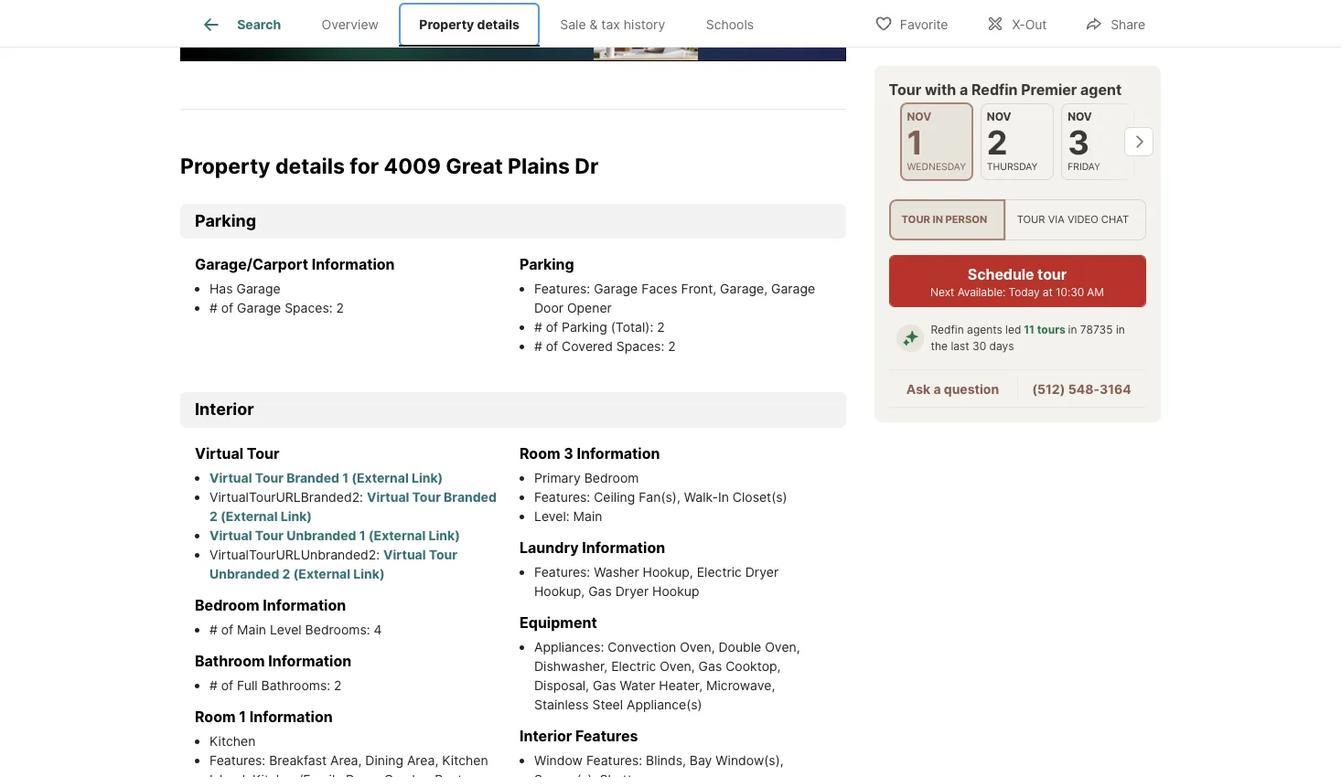Task type: describe. For each thing, give the bounding box(es) containing it.
schedule
[[969, 266, 1035, 284]]

link) for virtual tour unbranded 1 (external link)
[[429, 528, 460, 543]]

&
[[590, 17, 598, 32]]

tour inside virtual tour branded 2 (external link)
[[412, 489, 441, 505]]

0 vertical spatial a
[[961, 81, 969, 99]]

2 inside bathroom information # of full bathrooms: 2
[[334, 678, 342, 693]]

interior features
[[520, 727, 638, 746]]

features: for breakfast area, dining area, kitchen island, kitchen/family room combo, pantry
[[210, 753, 269, 768]]

unbranded for 1
[[287, 528, 357, 543]]

features
[[576, 727, 638, 746]]

virtualtoururlunbranded2:
[[210, 547, 384, 562]]

bathroom
[[195, 652, 265, 670]]

main inside room 3 information primary bedroom features: ceiling fan(s), walk-in closet(s) level: main
[[573, 508, 603, 524]]

parking for # of parking (total):
[[520, 255, 574, 274]]

ceiling
[[594, 489, 635, 505]]

plains
[[508, 154, 570, 179]]

person
[[946, 214, 988, 226]]

gas inside the washer hookup, electric dryer hookup, gas dryer hookup
[[589, 584, 612, 599]]

kitchen inside room 1 information kitchen
[[210, 734, 256, 749]]

features: inside room 3 information primary bedroom features: ceiling fan(s), walk-in closet(s) level: main
[[534, 489, 591, 505]]

bathrooms:
[[261, 678, 330, 693]]

virtual for virtual tour virtual tour branded 1 (external link)
[[195, 444, 244, 463]]

tour via video chat
[[1018, 214, 1130, 226]]

(total):
[[611, 319, 654, 335]]

garage faces front, garage, garage door opener
[[534, 281, 816, 316]]

overview
[[322, 17, 379, 32]]

of left covered
[[546, 339, 558, 354]]

virtual tour branded 2 (external link) link
[[210, 489, 497, 524]]

1 horizontal spatial redfin
[[972, 81, 1019, 99]]

1 area, from the left
[[330, 753, 362, 768]]

laundry information
[[520, 539, 666, 557]]

convection
[[608, 639, 677, 655]]

garage/carport
[[195, 255, 308, 274]]

virtual tour unbranded 1 (external link) link
[[210, 528, 460, 543]]

next
[[931, 286, 955, 299]]

1 horizontal spatial in
[[1069, 323, 1078, 337]]

walk-
[[684, 489, 718, 505]]

the
[[932, 340, 949, 353]]

steel
[[593, 697, 623, 713]]

room for 1
[[195, 708, 236, 726]]

last
[[952, 340, 970, 353]]

(512) 548-3164
[[1033, 382, 1132, 397]]

friday
[[1069, 161, 1101, 173]]

stainless
[[534, 697, 589, 713]]

convection oven, double oven, dishwasher, electric oven, gas cooktop, disposal, gas water heater, microwave, stainless steel appliance(s)
[[534, 639, 801, 713]]

link) for virtual tour branded 2 (external link)
[[281, 508, 312, 524]]

search link
[[201, 14, 281, 36]]

led
[[1006, 323, 1022, 337]]

laundry
[[520, 539, 579, 557]]

washer hookup, electric dryer hookup, gas dryer hookup
[[534, 564, 779, 599]]

disposal,
[[534, 678, 589, 693]]

ask a question link
[[907, 382, 1000, 397]]

1 inside nov 1 wednesday
[[908, 123, 924, 163]]

branded inside virtual tour virtual tour branded 1 (external link)
[[287, 470, 340, 486]]

property details tab
[[399, 3, 540, 47]]

2 area, from the left
[[407, 753, 439, 768]]

virtual for virtual tour branded 2 (external link)
[[367, 489, 409, 505]]

room 3 information primary bedroom features: ceiling fan(s), walk-in closet(s) level: main
[[520, 444, 788, 524]]

kitchen inside breakfast area, dining area, kitchen island, kitchen/family room combo, pantry
[[442, 753, 488, 768]]

am
[[1088, 286, 1105, 299]]

virtual tour unbranded 2 (external link) link
[[210, 547, 458, 582]]

4009
[[384, 154, 441, 179]]

appliance(s)
[[627, 697, 703, 713]]

tours
[[1038, 323, 1067, 337]]

1 horizontal spatial hookup,
[[643, 564, 694, 580]]

of inside garage/carport information has garage # of garage spaces: 2
[[221, 300, 234, 316]]

30
[[973, 340, 987, 353]]

washer
[[594, 564, 639, 580]]

redfin agents led 11 tours in 78735
[[932, 323, 1114, 337]]

unbranded for 2
[[210, 566, 279, 582]]

list box containing tour in person
[[890, 200, 1147, 241]]

screen(s),
[[534, 772, 596, 778]]

property for property details
[[419, 17, 474, 32]]

2 inside virtual tour unbranded 2 (external link)
[[282, 566, 290, 582]]

bedroom information # of main level bedrooms: 4
[[195, 596, 382, 638]]

2 inside the nov 2 thursday
[[988, 123, 1009, 163]]

window(s),
[[716, 753, 784, 768]]

garage/carport information has garage # of garage spaces: 2
[[195, 255, 395, 316]]

island,
[[210, 772, 249, 778]]

ask a question
[[907, 382, 1000, 397]]

# inside bathroom information # of full bathrooms: 2
[[210, 678, 218, 693]]

2 inside garage/carport information has garage # of garage spaces: 2
[[336, 300, 344, 316]]

electric inside the convection oven, double oven, dishwasher, electric oven, gas cooktop, disposal, gas water heater, microwave, stainless steel appliance(s)
[[612, 659, 656, 674]]

dining
[[365, 753, 404, 768]]

level
[[270, 622, 302, 638]]

schedule tour next available: today at 10:30 am
[[931, 266, 1105, 299]]

virtual tour virtual tour branded 1 (external link)
[[195, 444, 443, 486]]

tour inside virtual tour unbranded 2 (external link)
[[429, 547, 458, 562]]

virtual tour branded 2 (external link)
[[210, 489, 497, 524]]

great
[[446, 154, 503, 179]]

schools tab
[[686, 3, 775, 47]]

x-
[[1013, 16, 1026, 32]]

features: for garage faces front, garage, garage door opener
[[534, 281, 594, 297]]

covered
[[562, 339, 613, 354]]

primary
[[534, 470, 581, 486]]

level:
[[534, 508, 570, 524]]

(external inside virtual tour virtual tour branded 1 (external link)
[[352, 470, 409, 486]]

favorite
[[900, 16, 949, 32]]

of inside bedroom information # of main level bedrooms: 4
[[221, 622, 234, 638]]

share
[[1111, 16, 1146, 32]]

at
[[1044, 286, 1054, 299]]

x-out button
[[971, 4, 1063, 42]]

with
[[926, 81, 957, 99]]

1 inside virtual tour virtual tour branded 1 (external link)
[[342, 470, 349, 486]]

features: for washer hookup, electric dryer hookup, gas dryer hookup
[[534, 564, 594, 580]]

overview tab
[[301, 3, 399, 47]]

cooktop,
[[726, 659, 781, 674]]

in
[[718, 489, 729, 505]]

ask
[[907, 382, 931, 397]]

2 inside virtual tour branded 2 (external link)
[[210, 508, 218, 524]]

of down door
[[546, 319, 558, 335]]

1 horizontal spatial spaces:
[[617, 339, 665, 354]]

bedroom inside room 3 information primary bedroom features: ceiling fan(s), walk-in closet(s) level: main
[[585, 470, 639, 486]]

opener
[[567, 300, 612, 316]]

(external for virtual tour branded 2 (external link)
[[221, 508, 278, 524]]

blinds,
[[646, 753, 686, 768]]

chat
[[1102, 214, 1130, 226]]

link) inside virtual tour virtual tour branded 1 (external link)
[[412, 470, 443, 486]]

bedrooms:
[[305, 622, 370, 638]]

548-
[[1069, 382, 1100, 397]]

schools
[[706, 17, 754, 32]]

main inside bedroom information # of main level bedrooms: 4
[[237, 622, 266, 638]]

breakfast
[[269, 753, 327, 768]]

4
[[374, 622, 382, 638]]

interior for interior
[[195, 400, 254, 419]]

x-out
[[1013, 16, 1047, 32]]

0 horizontal spatial redfin
[[932, 323, 965, 337]]



Task type: vqa. For each thing, say whether or not it's contained in the screenshot.


Task type: locate. For each thing, give the bounding box(es) containing it.
0 vertical spatial dryer
[[746, 564, 779, 580]]

area,
[[330, 753, 362, 768], [407, 753, 439, 768]]

nov inside nov 1 wednesday
[[908, 110, 932, 124]]

main up laundry information
[[573, 508, 603, 524]]

information inside bathroom information # of full bathrooms: 2
[[268, 652, 352, 670]]

virtual tour unbranded 1 (external link)
[[210, 528, 460, 543]]

nov inside the nov 2 thursday
[[988, 110, 1012, 124]]

0 horizontal spatial property
[[180, 154, 271, 179]]

0 horizontal spatial spaces:
[[285, 300, 333, 316]]

1 up "tour in person"
[[908, 123, 924, 163]]

1 horizontal spatial 3
[[1069, 123, 1090, 163]]

1 vertical spatial electric
[[612, 659, 656, 674]]

0 vertical spatial details
[[477, 17, 520, 32]]

agents
[[968, 323, 1003, 337]]

10:30
[[1057, 286, 1085, 299]]

appliances:
[[534, 639, 608, 655]]

bedroom
[[585, 470, 639, 486], [195, 596, 260, 615]]

features: down primary
[[534, 489, 591, 505]]

shutters
[[600, 772, 651, 778]]

bay
[[690, 753, 712, 768]]

microwave,
[[707, 678, 775, 693]]

thursday
[[988, 161, 1039, 173]]

features: up shutters
[[587, 753, 643, 768]]

fan(s),
[[639, 489, 681, 505]]

(external for virtual tour unbranded 2 (external link)
[[293, 566, 351, 582]]

0 vertical spatial unbranded
[[287, 528, 357, 543]]

of down has
[[221, 300, 234, 316]]

1 horizontal spatial interior
[[520, 727, 572, 746]]

faces
[[642, 281, 678, 297]]

(external inside virtual tour branded 2 (external link)
[[221, 508, 278, 524]]

information
[[312, 255, 395, 274], [577, 444, 660, 463], [582, 539, 666, 557], [263, 596, 346, 615], [268, 652, 352, 670], [250, 708, 333, 726]]

bedroom up ceiling
[[585, 470, 639, 486]]

features:
[[534, 281, 594, 297], [534, 489, 591, 505], [534, 564, 594, 580], [210, 753, 269, 768], [587, 753, 643, 768]]

sale
[[560, 17, 586, 32]]

1 vertical spatial kitchen
[[442, 753, 488, 768]]

1 vertical spatial room
[[195, 708, 236, 726]]

gas up steel
[[593, 678, 616, 693]]

tab list
[[180, 0, 789, 47]]

nov
[[908, 110, 932, 124], [988, 110, 1012, 124], [1069, 110, 1093, 124]]

nov 2 thursday
[[988, 110, 1039, 173]]

gas
[[589, 584, 612, 599], [699, 659, 722, 674], [593, 678, 616, 693]]

1 vertical spatial property
[[180, 154, 271, 179]]

bathroom information # of full bathrooms: 2
[[195, 652, 352, 693]]

virtual inside virtual tour branded 2 (external link)
[[367, 489, 409, 505]]

0 vertical spatial property
[[419, 17, 474, 32]]

room inside room 1 information kitchen
[[195, 708, 236, 726]]

in right tours
[[1069, 323, 1078, 337]]

# inside garage/carport information has garage # of garage spaces: 2
[[210, 300, 218, 316]]

sale & tax history tab
[[540, 3, 686, 47]]

garage,
[[720, 281, 768, 297]]

#
[[210, 300, 218, 316], [534, 319, 543, 335], [534, 339, 543, 354], [210, 622, 218, 638], [210, 678, 218, 693]]

kitchen up island,
[[210, 734, 256, 749]]

list box
[[890, 200, 1147, 241]]

0 vertical spatial 3
[[1069, 123, 1090, 163]]

dryer down the closet(s)
[[746, 564, 779, 580]]

agent
[[1081, 81, 1123, 99]]

parking up covered
[[562, 319, 608, 335]]

parking for interior
[[195, 211, 256, 230]]

tour
[[890, 81, 922, 99], [902, 214, 931, 226], [1018, 214, 1046, 226], [247, 444, 280, 463], [255, 470, 284, 486], [412, 489, 441, 505], [255, 528, 284, 543], [429, 547, 458, 562]]

0 vertical spatial branded
[[287, 470, 340, 486]]

0 horizontal spatial details
[[275, 154, 345, 179]]

virtual for virtual tour unbranded 1 (external link)
[[210, 528, 252, 543]]

1 horizontal spatial nov
[[988, 110, 1012, 124]]

hookup,
[[643, 564, 694, 580], [534, 584, 585, 599]]

None button
[[901, 103, 974, 182], [981, 103, 1055, 181], [1062, 103, 1136, 181], [901, 103, 974, 182], [981, 103, 1055, 181], [1062, 103, 1136, 181]]

dryer
[[746, 564, 779, 580], [616, 584, 649, 599]]

0 vertical spatial parking
[[195, 211, 256, 230]]

main
[[573, 508, 603, 524], [237, 622, 266, 638]]

features: down laundry
[[534, 564, 594, 580]]

hookup
[[653, 584, 700, 599]]

window features:
[[534, 753, 646, 768]]

electric up water
[[612, 659, 656, 674]]

tour with a redfin premier agent
[[890, 81, 1123, 99]]

room down the bathroom at the left bottom of page
[[195, 708, 236, 726]]

3 for information
[[564, 444, 574, 463]]

1 horizontal spatial electric
[[697, 564, 742, 580]]

1 horizontal spatial property
[[419, 17, 474, 32]]

spaces: inside garage/carport information has garage # of garage spaces: 2
[[285, 300, 333, 316]]

0 vertical spatial interior
[[195, 400, 254, 419]]

details inside tab
[[477, 17, 520, 32]]

property
[[419, 17, 474, 32], [180, 154, 271, 179]]

1 vertical spatial gas
[[699, 659, 722, 674]]

virtual tour branded 1 (external link) link
[[210, 470, 443, 486]]

nov down agent
[[1069, 110, 1093, 124]]

details left the 'for'
[[275, 154, 345, 179]]

(external for virtual tour unbranded 1 (external link)
[[369, 528, 426, 543]]

tour
[[1038, 266, 1068, 284]]

spaces: down '(total):'
[[617, 339, 665, 354]]

a right ask
[[934, 382, 942, 397]]

of left full
[[221, 678, 234, 693]]

1 vertical spatial spaces:
[[617, 339, 665, 354]]

1 horizontal spatial dryer
[[746, 564, 779, 580]]

0 horizontal spatial main
[[237, 622, 266, 638]]

room for 3
[[520, 444, 561, 463]]

0 horizontal spatial electric
[[612, 659, 656, 674]]

1 vertical spatial bedroom
[[195, 596, 260, 615]]

0 horizontal spatial a
[[934, 382, 942, 397]]

1
[[908, 123, 924, 163], [342, 470, 349, 486], [359, 528, 366, 543], [239, 708, 246, 726]]

history
[[624, 17, 666, 32]]

2 vertical spatial parking
[[562, 319, 608, 335]]

gas up heater,
[[699, 659, 722, 674]]

3 inside nov 3 friday
[[1069, 123, 1090, 163]]

video
[[1068, 214, 1099, 226]]

available:
[[958, 286, 1007, 299]]

spaces: down the garage/carport
[[285, 300, 333, 316]]

out
[[1026, 16, 1047, 32]]

in right 78735
[[1117, 323, 1126, 337]]

details for property details
[[477, 17, 520, 32]]

kitchen/family
[[253, 772, 342, 778]]

3 inside room 3 information primary bedroom features: ceiling fan(s), walk-in closet(s) level: main
[[564, 444, 574, 463]]

information for bathroom information # of full bathrooms: 2
[[268, 652, 352, 670]]

interior
[[195, 400, 254, 419], [520, 727, 572, 746]]

1 horizontal spatial a
[[961, 81, 969, 99]]

2 nov from the left
[[988, 110, 1012, 124]]

0 horizontal spatial 3
[[564, 444, 574, 463]]

virtual tour unbranded 2 (external link)
[[210, 547, 458, 582]]

door
[[534, 300, 564, 316]]

1 nov from the left
[[908, 110, 932, 124]]

information inside room 1 information kitchen
[[250, 708, 333, 726]]

nov inside nov 3 friday
[[1069, 110, 1093, 124]]

room down dining
[[346, 772, 380, 778]]

0 vertical spatial gas
[[589, 584, 612, 599]]

virtual for virtual tour unbranded 2 (external link)
[[384, 547, 426, 562]]

information for bedroom information # of main level bedrooms: 4
[[263, 596, 346, 615]]

1 horizontal spatial branded
[[444, 489, 497, 505]]

room 1 information kitchen
[[195, 708, 333, 749]]

today
[[1009, 286, 1041, 299]]

1 horizontal spatial main
[[573, 508, 603, 524]]

0 vertical spatial main
[[573, 508, 603, 524]]

(external inside virtual tour unbranded 2 (external link)
[[293, 566, 351, 582]]

information for laundry information
[[582, 539, 666, 557]]

wednesday
[[908, 161, 967, 173]]

(external down virtualtoururlbranded2:
[[221, 508, 278, 524]]

link) for virtual tour unbranded 2 (external link)
[[354, 566, 385, 582]]

window
[[534, 753, 583, 768]]

virtualtoururlbranded2:
[[210, 489, 367, 505]]

ad region
[[180, 0, 847, 61]]

1 horizontal spatial details
[[477, 17, 520, 32]]

garage
[[237, 281, 281, 297], [594, 281, 638, 297], [772, 281, 816, 297], [237, 300, 281, 316]]

0 horizontal spatial branded
[[287, 470, 340, 486]]

front,
[[681, 281, 717, 297]]

0 horizontal spatial kitchen
[[210, 734, 256, 749]]

2 vertical spatial room
[[346, 772, 380, 778]]

dr
[[575, 154, 599, 179]]

in inside in the last 30 days
[[1117, 323, 1126, 337]]

details left sale
[[477, 17, 520, 32]]

1 vertical spatial hookup,
[[534, 584, 585, 599]]

0 horizontal spatial dryer
[[616, 584, 649, 599]]

2 vertical spatial gas
[[593, 678, 616, 693]]

in left person
[[934, 214, 944, 226]]

3
[[1069, 123, 1090, 163], [564, 444, 574, 463]]

share button
[[1070, 4, 1161, 42]]

features: up island,
[[210, 753, 269, 768]]

2 horizontal spatial in
[[1117, 323, 1126, 337]]

breakfast area, dining area, kitchen island, kitchen/family room combo, pantry
[[210, 753, 488, 778]]

3 up primary
[[564, 444, 574, 463]]

1 vertical spatial details
[[275, 154, 345, 179]]

1 vertical spatial dryer
[[616, 584, 649, 599]]

question
[[945, 382, 1000, 397]]

redfin right 'with' at right top
[[972, 81, 1019, 99]]

parking
[[195, 211, 256, 230], [520, 255, 574, 274], [562, 319, 608, 335]]

0 vertical spatial redfin
[[972, 81, 1019, 99]]

details for property details for 4009 great plains dr
[[275, 154, 345, 179]]

0 horizontal spatial room
[[195, 708, 236, 726]]

link) inside virtual tour branded 2 (external link)
[[281, 508, 312, 524]]

unbranded inside virtual tour unbranded 2 (external link)
[[210, 566, 279, 582]]

closet(s)
[[733, 489, 788, 505]]

area, left dining
[[330, 753, 362, 768]]

information inside room 3 information primary bedroom features: ceiling fan(s), walk-in closet(s) level: main
[[577, 444, 660, 463]]

3 down agent
[[1069, 123, 1090, 163]]

0 vertical spatial electric
[[697, 564, 742, 580]]

0 horizontal spatial area,
[[330, 753, 362, 768]]

0 horizontal spatial nov
[[908, 110, 932, 124]]

unbranded
[[287, 528, 357, 543], [210, 566, 279, 582]]

features: up door
[[534, 281, 594, 297]]

78735
[[1081, 323, 1114, 337]]

1 vertical spatial parking
[[520, 255, 574, 274]]

1 horizontal spatial unbranded
[[287, 528, 357, 543]]

1 up virtual tour branded 2 (external link) 'link'
[[342, 470, 349, 486]]

0 vertical spatial kitchen
[[210, 734, 256, 749]]

information inside garage/carport information has garage # of garage spaces: 2
[[312, 255, 395, 274]]

# inside bedroom information # of main level bedrooms: 4
[[210, 622, 218, 638]]

electric inside the washer hookup, electric dryer hookup, gas dryer hookup
[[697, 564, 742, 580]]

main left level
[[237, 622, 266, 638]]

nov for 3
[[1069, 110, 1093, 124]]

nov for 1
[[908, 110, 932, 124]]

room up primary
[[520, 444, 561, 463]]

(external up virtual tour branded 2 (external link) 'link'
[[352, 470, 409, 486]]

double
[[719, 639, 762, 655]]

3 nov from the left
[[1069, 110, 1093, 124]]

dryer down washer
[[616, 584, 649, 599]]

nov for 2
[[988, 110, 1012, 124]]

link) inside virtual tour unbranded 2 (external link)
[[354, 566, 385, 582]]

hookup, up equipment
[[534, 584, 585, 599]]

nov down tour with a redfin premier agent
[[988, 110, 1012, 124]]

hookup, up hookup
[[643, 564, 694, 580]]

0 vertical spatial hookup,
[[643, 564, 694, 580]]

1 vertical spatial 3
[[564, 444, 574, 463]]

(512)
[[1033, 382, 1066, 397]]

combo,
[[384, 772, 431, 778]]

3 for friday
[[1069, 123, 1090, 163]]

1 down virtual tour branded 2 (external link) 'link'
[[359, 528, 366, 543]]

virtual inside virtual tour unbranded 2 (external link)
[[384, 547, 426, 562]]

0 horizontal spatial hookup,
[[534, 584, 585, 599]]

nov 3 friday
[[1069, 110, 1101, 173]]

bedroom up the bathroom at the left bottom of page
[[195, 596, 260, 615]]

gas down washer
[[589, 584, 612, 599]]

1 down full
[[239, 708, 246, 726]]

of inside bathroom information # of full bathrooms: 2
[[221, 678, 234, 693]]

tax
[[602, 17, 620, 32]]

room inside room 3 information primary bedroom features: ceiling fan(s), walk-in closet(s) level: main
[[520, 444, 561, 463]]

(external down virtual tour branded 2 (external link)
[[369, 528, 426, 543]]

1 vertical spatial branded
[[444, 489, 497, 505]]

a right 'with' at right top
[[961, 81, 969, 99]]

unbranded down the virtualtoururlunbranded2:
[[210, 566, 279, 582]]

0 horizontal spatial in
[[934, 214, 944, 226]]

branded inside virtual tour branded 2 (external link)
[[444, 489, 497, 505]]

1 horizontal spatial room
[[346, 772, 380, 778]]

property for property details for 4009 great plains dr
[[180, 154, 271, 179]]

information inside bedroom information # of main level bedrooms: 4
[[263, 596, 346, 615]]

full
[[237, 678, 258, 693]]

2
[[988, 123, 1009, 163], [336, 300, 344, 316], [657, 319, 665, 335], [668, 339, 676, 354], [210, 508, 218, 524], [282, 566, 290, 582], [334, 678, 342, 693]]

1 horizontal spatial bedroom
[[585, 470, 639, 486]]

0 horizontal spatial unbranded
[[210, 566, 279, 582]]

1 vertical spatial main
[[237, 622, 266, 638]]

1 vertical spatial interior
[[520, 727, 572, 746]]

bedroom inside bedroom information # of main level bedrooms: 4
[[195, 596, 260, 615]]

1 vertical spatial a
[[934, 382, 942, 397]]

interior for interior features
[[520, 727, 572, 746]]

tab list containing search
[[180, 0, 789, 47]]

nov 1 wednesday
[[908, 110, 967, 173]]

(external down the virtualtoururlunbranded2:
[[293, 566, 351, 582]]

1 horizontal spatial kitchen
[[442, 753, 488, 768]]

redfin
[[972, 81, 1019, 99], [932, 323, 965, 337]]

information for garage/carport information has garage # of garage spaces: 2
[[312, 255, 395, 274]]

0 vertical spatial bedroom
[[585, 470, 639, 486]]

blinds, bay window(s), screen(s), shutters
[[534, 753, 784, 778]]

has
[[210, 281, 233, 297]]

parking up door
[[520, 255, 574, 274]]

unbranded up virtual tour unbranded 2 (external link) link
[[287, 528, 357, 543]]

parking up the garage/carport
[[195, 211, 256, 230]]

of up the bathroom at the left bottom of page
[[221, 622, 234, 638]]

nov down 'with' at right top
[[908, 110, 932, 124]]

property inside property details tab
[[419, 17, 474, 32]]

0 horizontal spatial bedroom
[[195, 596, 260, 615]]

area, up combo, at the bottom left of page
[[407, 753, 439, 768]]

redfin up "the"
[[932, 323, 965, 337]]

11
[[1025, 323, 1036, 337]]

via
[[1049, 214, 1066, 226]]

1 inside room 1 information kitchen
[[239, 708, 246, 726]]

0 vertical spatial room
[[520, 444, 561, 463]]

1 vertical spatial unbranded
[[210, 566, 279, 582]]

2 horizontal spatial nov
[[1069, 110, 1093, 124]]

days
[[990, 340, 1015, 353]]

1 horizontal spatial area,
[[407, 753, 439, 768]]

2 horizontal spatial room
[[520, 444, 561, 463]]

water
[[620, 678, 656, 693]]

0 vertical spatial spaces:
[[285, 300, 333, 316]]

0 horizontal spatial interior
[[195, 400, 254, 419]]

kitchen right dining
[[442, 753, 488, 768]]

1 vertical spatial redfin
[[932, 323, 965, 337]]

electric up hookup
[[697, 564, 742, 580]]

next image
[[1125, 127, 1154, 157]]

room inside breakfast area, dining area, kitchen island, kitchen/family room combo, pantry
[[346, 772, 380, 778]]



